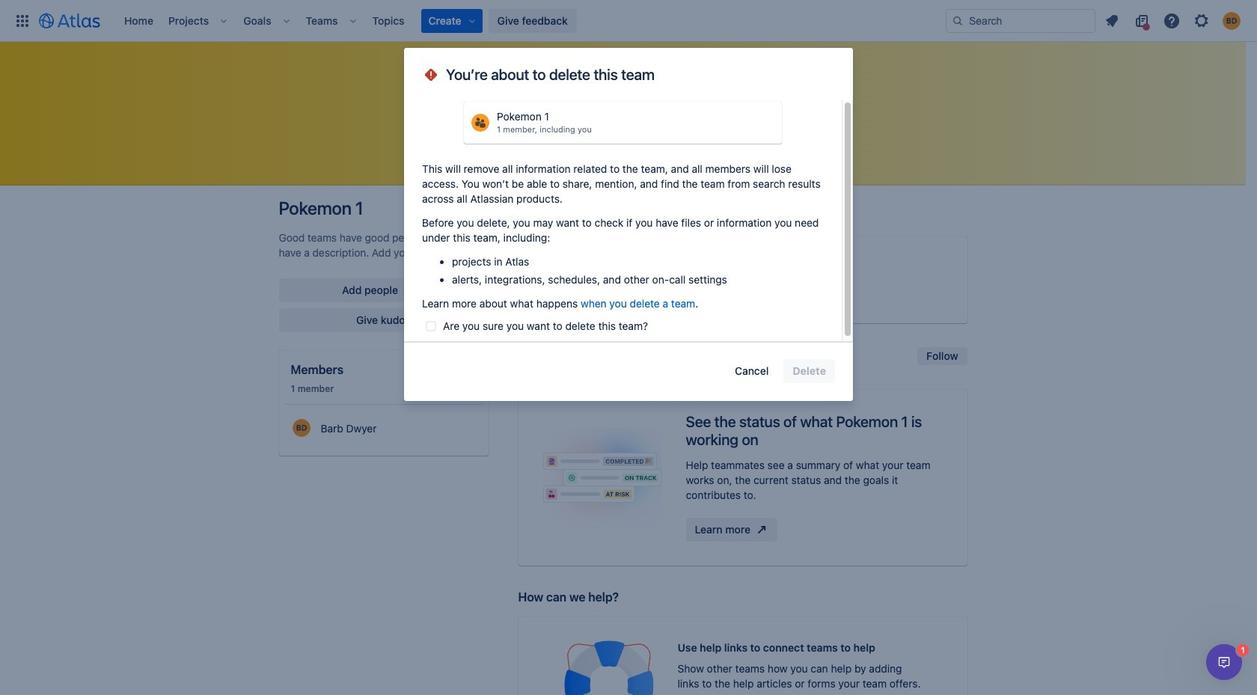 Task type: describe. For each thing, give the bounding box(es) containing it.
help image
[[1163, 12, 1181, 30]]

Search field
[[946, 9, 1096, 33]]



Task type: locate. For each thing, give the bounding box(es) containing it.
top element
[[9, 0, 946, 42]]

banner
[[0, 0, 1257, 42]]

danger image
[[422, 66, 440, 84]]

dialog
[[404, 48, 853, 401]]

search image
[[952, 15, 964, 27]]

None search field
[[946, 9, 1096, 33]]



Task type: vqa. For each thing, say whether or not it's contained in the screenshot.
"Switch To..." icon
no



